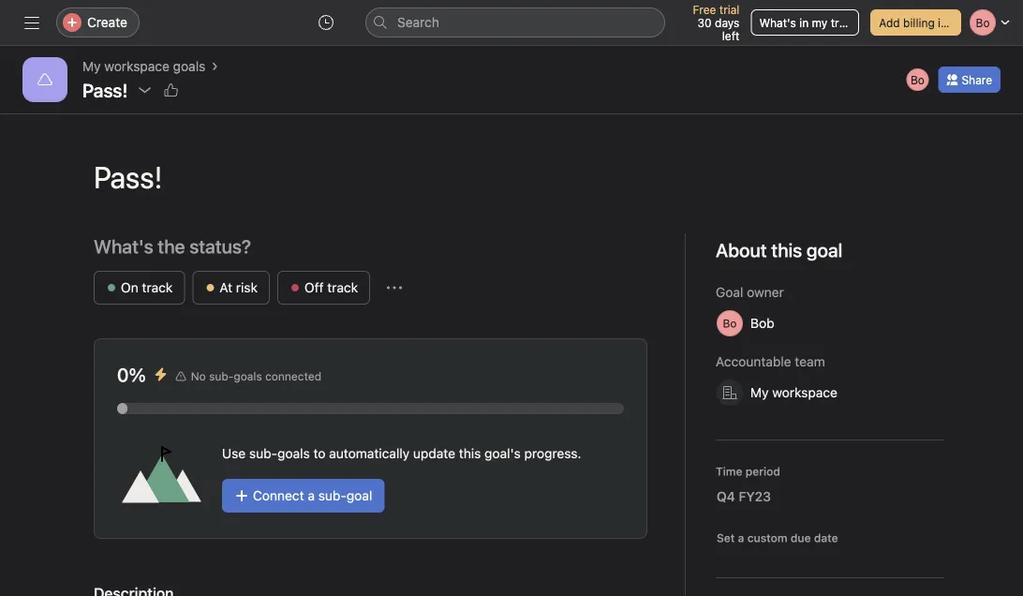 Task type: locate. For each thing, give the bounding box(es) containing it.
left
[[722, 29, 740, 42]]

goals left connected on the bottom left of the page
[[234, 370, 262, 383]]

goal
[[716, 284, 744, 300]]

at
[[220, 280, 233, 295]]

0 horizontal spatial what's
[[94, 235, 153, 257]]

workspace for my workspace
[[773, 385, 838, 400]]

1 vertical spatial what's
[[94, 235, 153, 257]]

goal
[[347, 488, 372, 503]]

goals inside my workspace goals link
[[173, 59, 206, 74]]

what's
[[760, 16, 797, 29], [94, 235, 153, 257]]

history image
[[319, 15, 334, 30]]

bo button
[[905, 67, 931, 93]]

0 horizontal spatial my
[[82, 59, 101, 74]]

my up pass!
[[82, 59, 101, 74]]

days
[[715, 16, 740, 29]]

0 horizontal spatial workspace
[[104, 59, 170, 74]]

a
[[308, 488, 315, 503], [738, 531, 745, 545]]

a right set
[[738, 531, 745, 545]]

track
[[142, 280, 173, 295], [327, 280, 358, 295]]

my
[[812, 16, 828, 29]]

what's inside what's in my trial? button
[[760, 16, 797, 29]]

1 horizontal spatial sub-
[[249, 446, 277, 461]]

sub- for use
[[249, 446, 277, 461]]

expand sidebar image
[[24, 15, 39, 30]]

goals up 0 likes. click to like this task icon
[[173, 59, 206, 74]]

track right off
[[327, 280, 358, 295]]

1 vertical spatial a
[[738, 531, 745, 545]]

1 horizontal spatial my
[[751, 385, 769, 400]]

bob
[[751, 315, 775, 331]]

a right connect on the left bottom
[[308, 488, 315, 503]]

1 vertical spatial workspace
[[773, 385, 838, 400]]

show options image
[[137, 82, 152, 97]]

1 horizontal spatial workspace
[[773, 385, 838, 400]]

off track button
[[277, 271, 370, 305]]

workspace down team
[[773, 385, 838, 400]]

use
[[222, 446, 246, 461]]

billing
[[903, 16, 935, 29]]

1 vertical spatial goals
[[234, 370, 262, 383]]

1 track from the left
[[142, 280, 173, 295]]

1 horizontal spatial a
[[738, 531, 745, 545]]

my
[[82, 59, 101, 74], [751, 385, 769, 400]]

period
[[746, 465, 781, 478]]

2 vertical spatial sub-
[[318, 488, 347, 503]]

connect a sub-goal button
[[222, 479, 385, 513]]

track right on
[[142, 280, 173, 295]]

1 horizontal spatial what's
[[760, 16, 797, 29]]

sub- right no
[[209, 370, 234, 383]]

my down accountable at right
[[751, 385, 769, 400]]

sub- down 'to'
[[318, 488, 347, 503]]

on track
[[121, 280, 173, 295]]

0 vertical spatial my
[[82, 59, 101, 74]]

goal owner
[[716, 284, 784, 300]]

workspace
[[104, 59, 170, 74], [773, 385, 838, 400]]

goals for my workspace goals
[[173, 59, 206, 74]]

0 likes. click to like this task image
[[163, 82, 178, 97]]

my workspace button
[[709, 376, 869, 410]]

team
[[795, 354, 825, 369]]

0 vertical spatial a
[[308, 488, 315, 503]]

add billing info button
[[871, 9, 962, 36]]

set a custom due date
[[717, 531, 838, 545]]

0 horizontal spatial a
[[308, 488, 315, 503]]

goals
[[173, 59, 206, 74], [234, 370, 262, 383], [277, 446, 310, 461]]

workspace up 'show options' "image"
[[104, 59, 170, 74]]

0 horizontal spatial goals
[[173, 59, 206, 74]]

update
[[413, 446, 456, 461]]

2 vertical spatial goals
[[277, 446, 310, 461]]

track for on track
[[142, 280, 173, 295]]

pass!
[[82, 79, 128, 101]]

0 vertical spatial goals
[[173, 59, 206, 74]]

search list box
[[366, 7, 665, 37]]

1 horizontal spatial goals
[[234, 370, 262, 383]]

due
[[791, 531, 811, 545]]

off
[[305, 280, 324, 295]]

use sub-goals to automatically update this goal's progress.
[[222, 446, 582, 461]]

about
[[716, 239, 767, 261]]

what's up on
[[94, 235, 153, 257]]

my inside my workspace goals link
[[82, 59, 101, 74]]

2 horizontal spatial sub-
[[318, 488, 347, 503]]

risk
[[236, 280, 258, 295]]

1 vertical spatial sub-
[[249, 446, 277, 461]]

connect a sub-goal
[[253, 488, 372, 503]]

sub- right use
[[249, 446, 277, 461]]

add billing info
[[879, 16, 958, 29]]

2 track from the left
[[327, 280, 358, 295]]

0 horizontal spatial sub-
[[209, 370, 234, 383]]

0 vertical spatial what's
[[760, 16, 797, 29]]

0 vertical spatial workspace
[[104, 59, 170, 74]]

goals for use sub-goals to automatically update this goal's progress.
[[277, 446, 310, 461]]

goals left 'to'
[[277, 446, 310, 461]]

1 horizontal spatial track
[[327, 280, 358, 295]]

my inside my workspace dropdown button
[[751, 385, 769, 400]]

sub-
[[209, 370, 234, 383], [249, 446, 277, 461], [318, 488, 347, 503]]

q4 fy23
[[717, 489, 771, 504]]

0%
[[117, 364, 146, 386]]

0 vertical spatial sub-
[[209, 370, 234, 383]]

share button
[[939, 67, 1001, 93]]

workspace inside dropdown button
[[773, 385, 838, 400]]

2 horizontal spatial goals
[[277, 446, 310, 461]]

on
[[121, 280, 138, 295]]

what's left in
[[760, 16, 797, 29]]

search
[[397, 15, 439, 30]]

bo
[[911, 73, 925, 86]]

1 vertical spatial my
[[751, 385, 769, 400]]

0 horizontal spatial track
[[142, 280, 173, 295]]

set
[[717, 531, 735, 545]]



Task type: vqa. For each thing, say whether or not it's contained in the screenshot.
New insights image at the top left of the page
no



Task type: describe. For each thing, give the bounding box(es) containing it.
this
[[459, 446, 481, 461]]

q4
[[717, 489, 736, 504]]

my for my workspace
[[751, 385, 769, 400]]

custom
[[748, 531, 788, 545]]

trial?
[[831, 16, 857, 29]]

workspace for my workspace goals
[[104, 59, 170, 74]]

what's in my trial? button
[[751, 9, 860, 36]]

goal's
[[485, 446, 521, 461]]

my workspace goals link
[[82, 56, 206, 77]]

search button
[[366, 7, 665, 37]]

this goal
[[772, 239, 843, 261]]

set a custom due date button
[[712, 529, 843, 547]]

free
[[693, 3, 716, 16]]

progress.
[[524, 446, 582, 461]]

sub- for no
[[209, 370, 234, 383]]

30
[[698, 16, 712, 29]]

share
[[962, 73, 992, 86]]

the status?
[[158, 235, 251, 257]]

at risk button
[[192, 271, 270, 305]]

info
[[938, 16, 958, 29]]

at risk
[[220, 280, 258, 295]]

in
[[800, 16, 809, 29]]

about this goal
[[716, 239, 843, 261]]

my for my workspace goals
[[82, 59, 101, 74]]

accountable
[[716, 354, 792, 369]]

a for set
[[738, 531, 745, 545]]

no sub-goals connected
[[191, 370, 322, 383]]

what's for what's the status?
[[94, 235, 153, 257]]

connected
[[265, 370, 322, 383]]

fy23
[[739, 489, 771, 504]]

create
[[87, 15, 127, 30]]

off track
[[305, 280, 358, 295]]

add
[[879, 16, 900, 29]]

track for off track
[[327, 280, 358, 295]]

my workspace goals
[[82, 59, 206, 74]]

goals for no sub-goals connected
[[234, 370, 262, 383]]

what's for what's in my trial?
[[760, 16, 797, 29]]

time
[[716, 465, 743, 478]]

bob button
[[709, 306, 806, 340]]

what's in my trial?
[[760, 16, 857, 29]]

more actions image
[[387, 280, 402, 295]]

Goal name text field
[[79, 143, 945, 211]]

on track button
[[94, 271, 185, 305]]

trial
[[720, 3, 740, 16]]

owner
[[747, 284, 784, 300]]

what's the status?
[[94, 235, 251, 257]]

free trial 30 days left
[[693, 3, 740, 42]]

q4 fy23 button
[[705, 480, 802, 514]]

create button
[[56, 7, 140, 37]]

no
[[191, 370, 206, 383]]

to
[[314, 446, 326, 461]]

a for connect
[[308, 488, 315, 503]]

my workspace
[[751, 385, 838, 400]]

sub- inside button
[[318, 488, 347, 503]]

accountable team
[[716, 354, 825, 369]]

date
[[814, 531, 838, 545]]

time period
[[716, 465, 781, 478]]

automatically
[[329, 446, 410, 461]]

connect
[[253, 488, 304, 503]]



